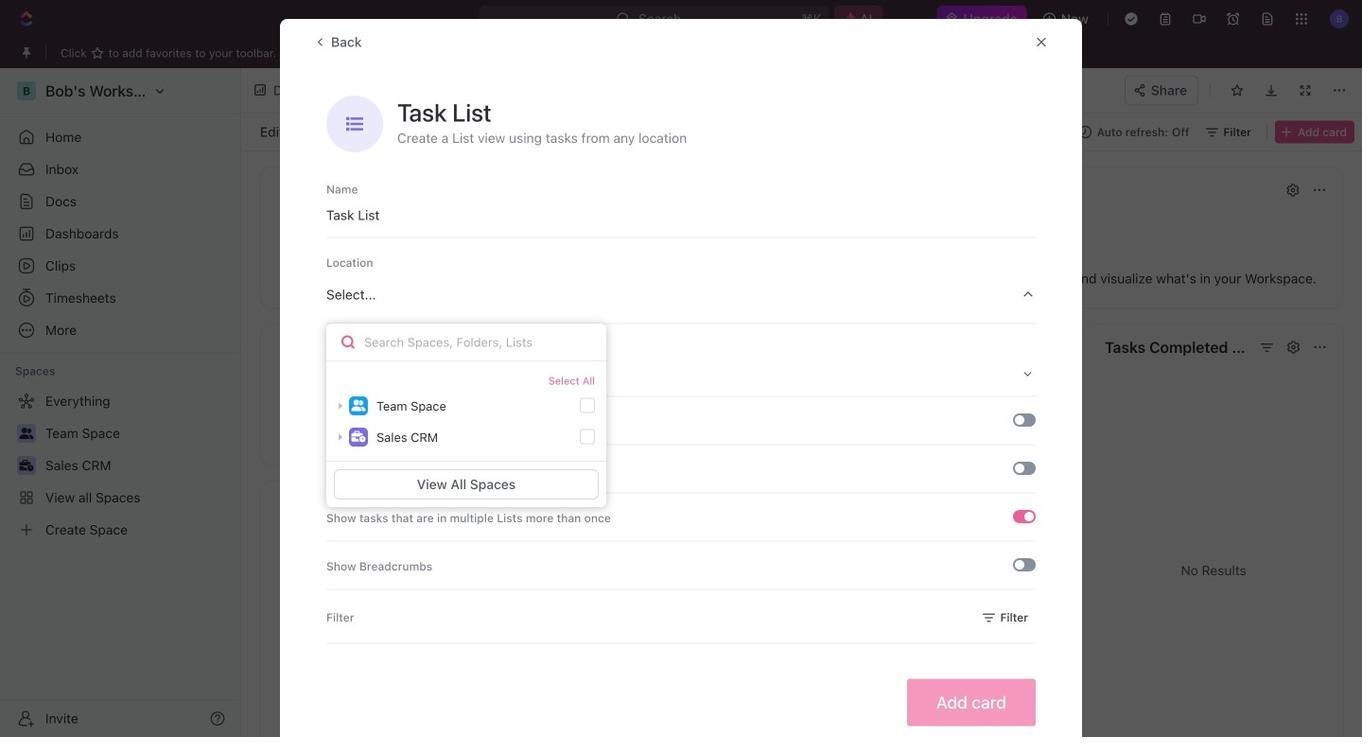 Task type: describe. For each thing, give the bounding box(es) containing it.
Card name text field
[[326, 198, 1036, 232]]



Task type: vqa. For each thing, say whether or not it's contained in the screenshot.
topmost TASK 3
no



Task type: locate. For each thing, give the bounding box(es) containing it.
user group image
[[352, 400, 366, 411]]

tree inside sidebar navigation
[[8, 386, 233, 545]]

tree
[[8, 386, 233, 545]]

Search Spaces, Folders, Lists text field
[[326, 324, 607, 361]]

None text field
[[373, 79, 672, 102]]

business time image
[[352, 431, 366, 443]]

sidebar navigation
[[0, 68, 241, 737]]



